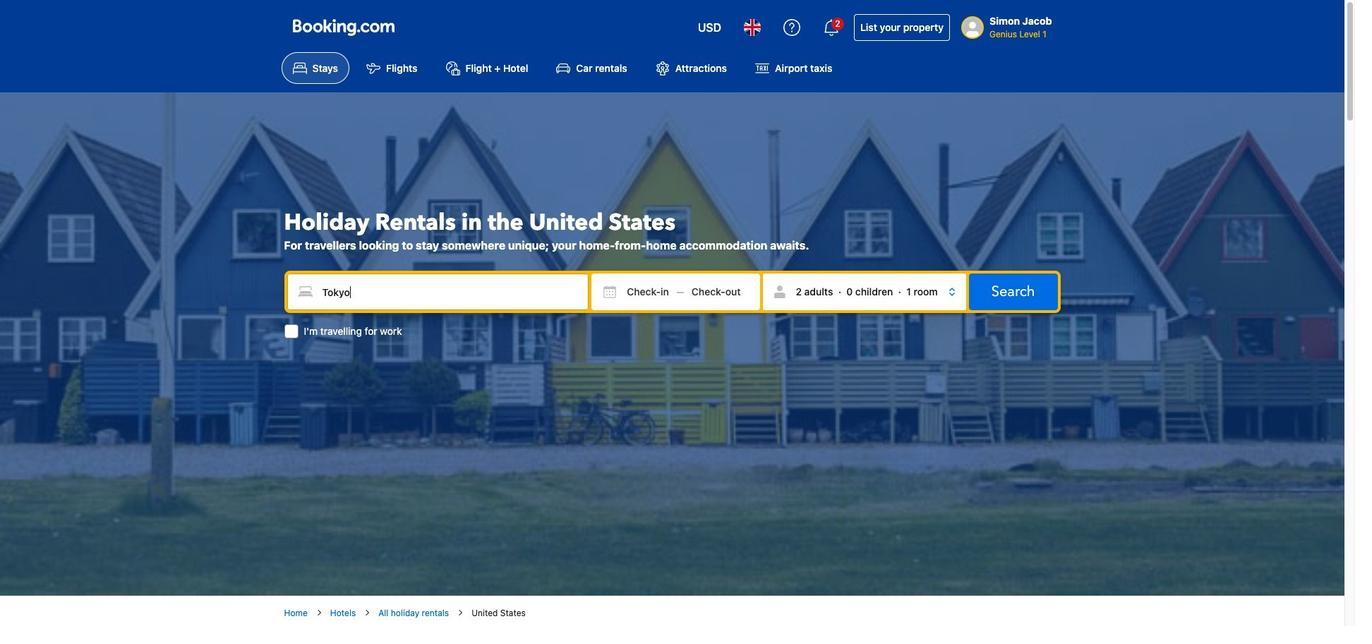 Task type: vqa. For each thing, say whether or not it's contained in the screenshot.
6 to the bottom
no



Task type: describe. For each thing, give the bounding box(es) containing it.
Please type your destination search field
[[287, 274, 589, 311]]



Task type: locate. For each thing, give the bounding box(es) containing it.
svg image
[[692, 285, 706, 299]]

None search field
[[284, 271, 1061, 339]]

booking.com online hotel reservations image
[[293, 19, 394, 36]]

svg image
[[603, 285, 617, 299]]



